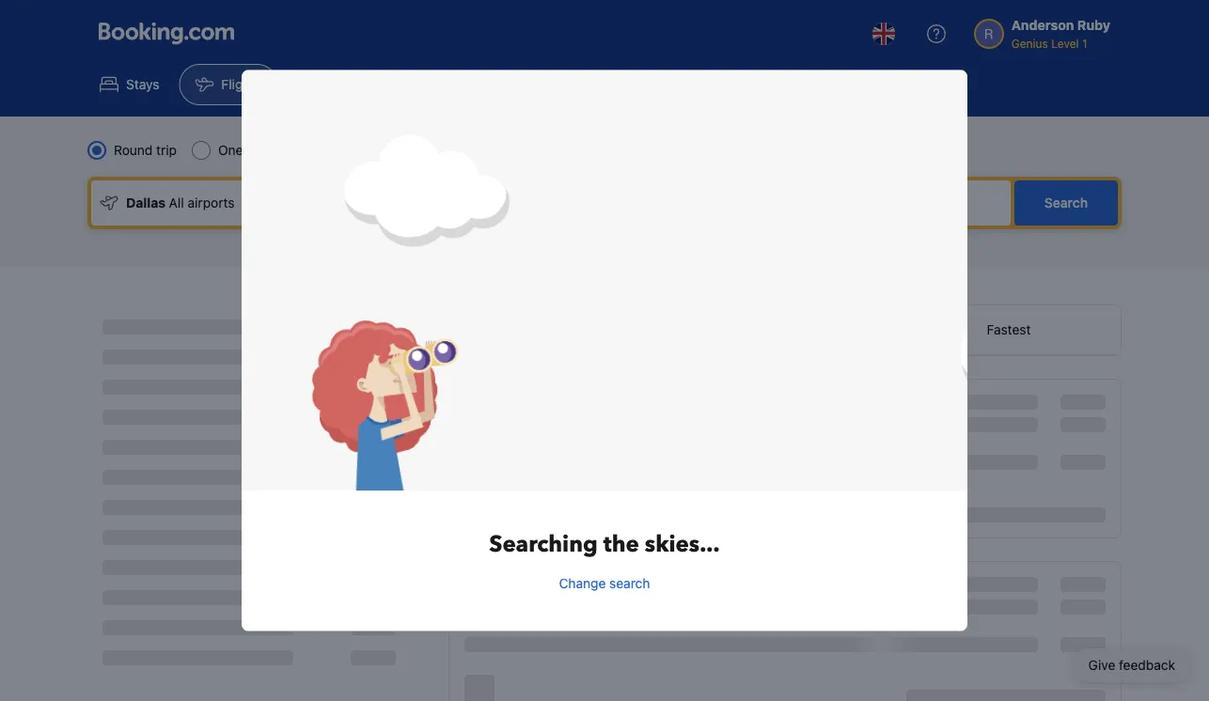 Task type: vqa. For each thing, say whether or not it's contained in the screenshot.
offer
no



Task type: describe. For each thing, give the bounding box(es) containing it.
flight + hotel link
[[282, 64, 421, 105]]

economy
[[385, 142, 441, 158]]

feedback
[[1119, 658, 1176, 673]]

give
[[1089, 658, 1116, 673]]

airport taxis link
[[682, 64, 814, 105]]

search button
[[1015, 181, 1118, 226]]

fastest
[[987, 322, 1031, 338]]

taxis
[[770, 77, 798, 92]]

one way
[[218, 142, 270, 158]]

searching
[[489, 529, 598, 560]]

way
[[247, 142, 270, 158]]

stays link
[[84, 64, 175, 105]]

change
[[559, 576, 606, 591]]

flights
[[221, 77, 262, 92]]

attractions link
[[553, 64, 678, 105]]

one
[[218, 142, 243, 158]]

fastest tab list
[[450, 306, 1121, 356]]

searching the skies...
[[489, 529, 720, 560]]

search
[[1045, 195, 1088, 211]]

fastest button
[[897, 306, 1121, 355]]

skies...
[[645, 529, 720, 560]]



Task type: locate. For each thing, give the bounding box(es) containing it.
trip
[[156, 142, 177, 158]]

change search
[[559, 576, 650, 591]]

change search button
[[559, 574, 650, 593]]

hotel
[[373, 77, 405, 92]]

give feedback button
[[1074, 649, 1191, 683]]

rentals
[[492, 77, 534, 92]]

flights link
[[179, 64, 278, 105]]

airport
[[724, 77, 766, 92]]

give feedback
[[1089, 658, 1176, 673]]

flight + hotel
[[324, 77, 405, 92]]

stays
[[126, 77, 159, 92]]

attractions
[[596, 77, 662, 92]]

search
[[610, 576, 650, 591]]

round trip
[[114, 142, 177, 158]]

+
[[361, 77, 369, 92]]

flight
[[324, 77, 358, 92]]

car
[[467, 77, 489, 92]]

car rentals link
[[425, 64, 550, 105]]

round
[[114, 142, 153, 158]]

booking.com logo image
[[99, 22, 234, 45], [99, 22, 234, 45]]

airport taxis
[[724, 77, 798, 92]]

the
[[604, 529, 639, 560]]

car rentals
[[467, 77, 534, 92]]



